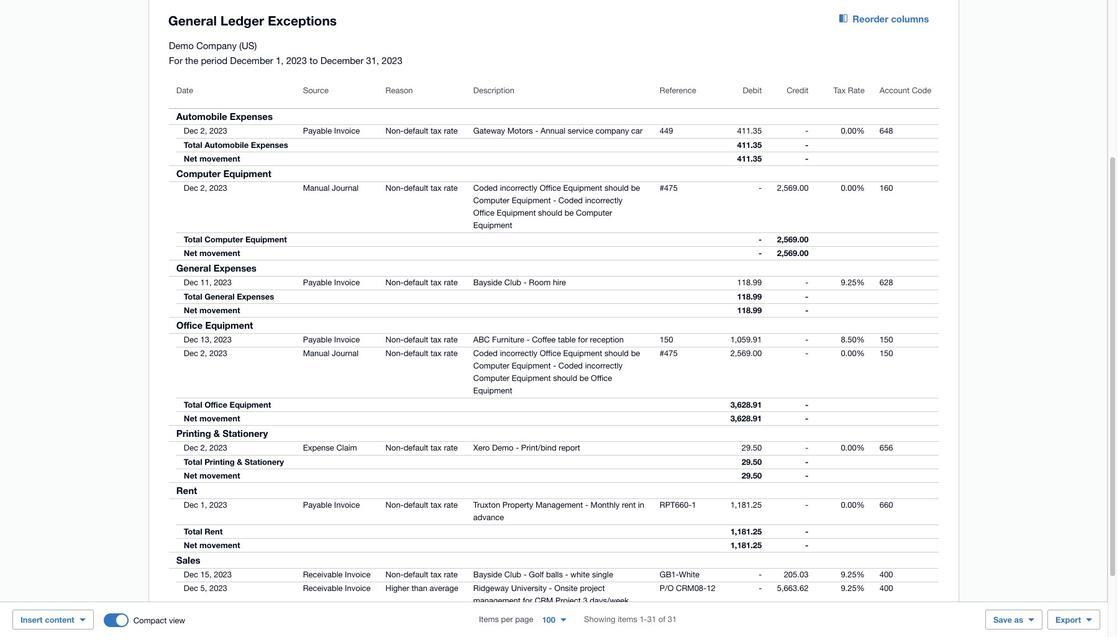 Task type: describe. For each thing, give the bounding box(es) containing it.
for
[[169, 55, 183, 66]]

net movement for 3,628.91
[[184, 413, 240, 423]]

tax for bayside club - golf balls - white single
[[431, 570, 442, 579]]

0 vertical spatial printing
[[176, 428, 211, 439]]

7 movement from the top
[[200, 623, 240, 633]]

total office equipment
[[184, 400, 271, 410]]

400 link for 205.03
[[872, 569, 901, 581]]

2023 for truxton property management - monthly rent in advance
[[209, 500, 227, 510]]

net movement for 411.35
[[184, 154, 240, 163]]

total for total rent
[[184, 526, 202, 536]]

150 link for 1,059.91
[[872, 334, 901, 346]]

gb1-white link
[[652, 569, 707, 581]]

expenses down date button on the left of page
[[230, 111, 273, 122]]

in
[[638, 500, 645, 510]]

1 118.99 from the top
[[737, 278, 762, 287]]

manual journal for coded incorrectly office equipment should be computer equipment - coded incorrectly computer equipment should be office equipment
[[303, 349, 359, 358]]

tax
[[834, 86, 846, 95]]

- inside coded incorrectly office equipment should be computer equipment - coded incorrectly computer equipment should be office equipment
[[553, 361, 556, 370]]

annual
[[541, 126, 566, 135]]

1 vertical spatial rent
[[205, 526, 223, 536]]

service
[[568, 126, 593, 135]]

expense claim
[[303, 443, 357, 452]]

account code button
[[872, 78, 939, 108]]

higher than average
[[386, 584, 459, 593]]

receivable for higher than average
[[303, 584, 343, 593]]

0 horizontal spatial rent
[[176, 485, 197, 496]]

rate for coded incorrectly office equipment should be computer equipment - coded incorrectly office equipment should be computer equipment
[[444, 183, 458, 193]]

11,
[[200, 278, 212, 287]]

- inside ridgeway university - onsite project management for crm project 3 days/week
[[549, 584, 552, 593]]

expense
[[303, 443, 334, 452]]

club for room
[[505, 278, 521, 287]]

date button
[[169, 78, 296, 108]]

table
[[558, 335, 576, 344]]

- inside truxton property management - monthly rent in advance
[[585, 500, 589, 510]]

5,663.62 link
[[770, 582, 816, 595]]

150 for 1,059.91
[[880, 335, 893, 344]]

118.99 link
[[730, 277, 770, 289]]

1,181.25 link
[[723, 499, 770, 511]]

project
[[556, 596, 581, 605]]

1 vertical spatial general
[[205, 291, 235, 301]]

13,
[[200, 335, 212, 344]]

non-default tax rate for bayside club - golf balls - white single
[[386, 570, 458, 579]]

non-default tax rate link for truxton property management - monthly rent in advance
[[378, 499, 465, 511]]

receivable invoice for non-default tax rate
[[303, 570, 371, 579]]

coded incorrectly office equipment should be computer equipment - coded incorrectly computer equipment should be office equipment link
[[466, 347, 652, 397]]

449
[[660, 126, 673, 135]]

100 button
[[535, 610, 574, 630]]

1 horizontal spatial for
[[578, 335, 588, 344]]

7 net movement from the top
[[184, 623, 240, 633]]

tax for coded incorrectly office equipment should be computer equipment - coded incorrectly computer equipment should be office equipment
[[431, 349, 442, 358]]

tax for bayside club - room hire
[[431, 278, 442, 287]]

3,628.91 for total office equipment
[[731, 400, 762, 410]]

movement for 3,628.91
[[200, 413, 240, 423]]

movement for 118.99
[[200, 305, 240, 315]]

1 vertical spatial &
[[237, 457, 242, 467]]

export
[[1056, 615, 1081, 625]]

1 vertical spatial printing
[[205, 457, 235, 467]]

manual journal link for coded incorrectly office equipment should be computer equipment - coded incorrectly office equipment should be computer equipment
[[296, 182, 366, 195]]

insert content button
[[12, 610, 94, 630]]

non-default tax rate link for coded incorrectly office equipment should be computer equipment - coded incorrectly office equipment should be computer equipment
[[378, 182, 465, 195]]

0.00% for 150
[[841, 349, 865, 358]]

1,181.25 for net movement
[[731, 540, 762, 550]]

expense claim link
[[296, 442, 365, 454]]

tax for truxton property management - monthly rent in advance
[[431, 500, 442, 510]]

656
[[880, 443, 893, 452]]

truxton
[[473, 500, 500, 510]]

p/o
[[660, 584, 674, 593]]

648
[[880, 126, 893, 135]]

2023 right 31,
[[382, 55, 403, 66]]

tax rate
[[834, 86, 865, 95]]

reference button
[[652, 78, 723, 108]]

invoice for dec 11, 2023
[[334, 278, 360, 287]]

1 31 from the left
[[647, 615, 656, 624]]

account code
[[880, 86, 932, 95]]

non-default tax rate link for abc furniture - coffee table for reception
[[378, 334, 465, 346]]

628
[[880, 278, 893, 287]]

1 vertical spatial sales
[[205, 610, 226, 620]]

export button
[[1048, 610, 1101, 630]]

29.50 for net movement
[[742, 470, 762, 480]]

net movement for 29.50
[[184, 470, 240, 480]]

receivable for non-default tax rate
[[303, 570, 343, 579]]

reorder columns button
[[830, 6, 939, 31]]

content
[[45, 615, 74, 625]]

coffee
[[532, 335, 556, 344]]

truxton property management - monthly rent in advance
[[473, 500, 645, 522]]

449 link
[[652, 125, 681, 137]]

0.00% for 660
[[841, 500, 865, 510]]

period
[[201, 55, 228, 66]]

#475 link for coded incorrectly office equipment should be computer equipment - coded incorrectly office equipment should be computer equipment
[[652, 182, 685, 195]]

default for xero demo - print/bind report
[[404, 443, 428, 452]]

0.00% link for 656
[[834, 442, 872, 454]]

project
[[580, 584, 605, 593]]

coded incorrectly office equipment should be computer equipment - coded incorrectly office equipment should be computer equipment link
[[466, 182, 652, 232]]

dec for xero demo - print/bind report
[[184, 443, 198, 452]]

save
[[994, 615, 1012, 625]]

15,
[[200, 570, 212, 579]]

non- for gateway motors - annual service company car
[[386, 126, 404, 135]]

1, inside report output element
[[200, 500, 207, 510]]

bayside club - golf balls - white single link
[[466, 569, 621, 581]]

non- for xero demo - print/bind report
[[386, 443, 404, 452]]

2, for xero demo - print/bind report
[[200, 443, 207, 452]]

coded incorrectly office equipment should be computer equipment - coded incorrectly office equipment should be computer equipment
[[473, 183, 640, 230]]

rate for bayside club - room hire
[[444, 278, 458, 287]]

white
[[571, 570, 590, 579]]

golf
[[529, 570, 544, 579]]

net for 118.99
[[184, 305, 197, 315]]

crm
[[535, 596, 553, 605]]

invoice for dec 15, 2023
[[345, 570, 371, 579]]

p/o crm08-12 link
[[652, 582, 723, 595]]

7 net from the top
[[184, 623, 197, 633]]

demo inside 'link'
[[492, 443, 514, 452]]

net for -
[[184, 248, 197, 258]]

office equipment
[[176, 319, 253, 331]]

8.50% link
[[834, 334, 872, 346]]

report output element
[[169, 78, 939, 637]]

rpt660-1
[[660, 500, 696, 510]]

abc
[[473, 335, 490, 344]]

rate for gateway motors - annual service company car
[[444, 126, 458, 135]]

rate
[[848, 86, 865, 95]]

rate for bayside club - golf balls - white single
[[444, 570, 458, 579]]

car
[[631, 126, 643, 135]]

total for total computer equipment
[[184, 234, 202, 244]]

xero demo - print/bind report link
[[466, 442, 588, 454]]

default for coded incorrectly office equipment should be computer equipment - coded incorrectly computer equipment should be office equipment
[[404, 349, 428, 358]]

rpt660-1 link
[[652, 499, 704, 511]]

motors
[[508, 126, 533, 135]]

9.25% link for 205.03
[[834, 569, 872, 581]]

balls
[[546, 570, 563, 579]]

crm08-
[[676, 584, 707, 593]]

400 link for 5,663.62
[[872, 582, 901, 595]]

view
[[169, 616, 185, 625]]

items
[[479, 615, 499, 624]]

0.00% for 656
[[841, 443, 865, 452]]

1 vertical spatial 2,569.00 link
[[723, 347, 770, 360]]

ridgeway university - onsite project management for crm project 3 days/week link
[[466, 582, 652, 607]]

receivable invoice link for higher than average
[[296, 582, 378, 595]]

credit
[[787, 86, 809, 95]]

2 31 from the left
[[668, 615, 677, 624]]

default for bayside club - room hire
[[404, 278, 428, 287]]

per
[[501, 615, 513, 624]]

total rent
[[184, 526, 223, 536]]

656 link
[[872, 442, 901, 454]]

#475 link for coded incorrectly office equipment should be computer equipment - coded incorrectly computer equipment should be office equipment
[[652, 347, 685, 360]]

2 december from the left
[[320, 55, 364, 66]]

total for total general expenses
[[184, 291, 202, 301]]

non-default tax rate link for coded incorrectly office equipment should be computer equipment - coded incorrectly computer equipment should be office equipment
[[378, 347, 465, 360]]

abc furniture - coffee table for reception link
[[466, 334, 631, 346]]

demo inside the demo company (us) for the period december 1, 2023 to december 31, 2023
[[169, 40, 194, 51]]

account
[[880, 86, 910, 95]]

2023 for coded incorrectly office equipment should be computer equipment - coded incorrectly computer equipment should be office equipment
[[209, 349, 227, 358]]

non-default tax rate for xero demo - print/bind report
[[386, 443, 458, 452]]

room
[[529, 278, 551, 287]]

manual journal for coded incorrectly office equipment should be computer equipment - coded incorrectly office equipment should be computer equipment
[[303, 183, 359, 193]]

tax for xero demo - print/bind report
[[431, 443, 442, 452]]

(us)
[[239, 40, 257, 51]]

tax for abc furniture - coffee table for reception
[[431, 335, 442, 344]]

0.00% link for 660
[[834, 499, 872, 511]]

1 29.50 from the top
[[742, 443, 762, 452]]

non-default tax rate for coded incorrectly office equipment should be computer equipment - coded incorrectly computer equipment should be office equipment
[[386, 349, 458, 358]]

411.35 for total automobile expenses
[[737, 140, 762, 150]]

dec 5, 2023 link
[[169, 582, 235, 595]]

bayside for bayside club - room hire
[[473, 278, 502, 287]]

payable for dec 1, 2023
[[303, 500, 332, 510]]

2023 left to
[[286, 55, 307, 66]]

than
[[412, 584, 428, 593]]

days/week
[[590, 596, 629, 605]]

648 link
[[872, 125, 901, 137]]

items per page
[[479, 615, 533, 624]]

movement for 29.50
[[200, 470, 240, 480]]

9.25% for 205.03
[[841, 570, 865, 579]]

Report title field
[[165, 7, 810, 35]]

as
[[1015, 615, 1024, 625]]

university
[[511, 584, 547, 593]]

total for total printing & stationery
[[184, 457, 202, 467]]

non-default tax rate for coded incorrectly office equipment should be computer equipment - coded incorrectly office equipment should be computer equipment
[[386, 183, 458, 193]]

dec 2, 2023 for coded incorrectly office equipment should be computer equipment - coded incorrectly computer equipment should be office equipment
[[184, 349, 227, 358]]

1 vertical spatial automobile
[[205, 140, 249, 150]]

bayside club - golf balls - white single
[[473, 570, 613, 579]]

total for total automobile expenses
[[184, 140, 202, 150]]

non- for truxton property management - monthly rent in advance
[[386, 500, 404, 510]]



Task type: vqa. For each thing, say whether or not it's contained in the screenshot.


Task type: locate. For each thing, give the bounding box(es) containing it.
2 payable invoice link from the top
[[296, 277, 367, 289]]

2, for coded incorrectly office equipment should be computer equipment - coded incorrectly office equipment should be computer equipment
[[200, 183, 207, 193]]

1 vertical spatial 29.50
[[742, 457, 762, 467]]

furniture
[[492, 335, 524, 344]]

1 journal from the top
[[332, 183, 359, 193]]

1 vertical spatial 400
[[880, 584, 893, 593]]

29.50 for total printing & stationery
[[742, 457, 762, 467]]

dec down computer equipment
[[184, 183, 198, 193]]

2 400 from the top
[[880, 584, 893, 593]]

2023 down computer equipment
[[209, 183, 227, 193]]

club for golf
[[505, 570, 521, 579]]

0.00% left 656
[[841, 443, 865, 452]]

total for total sales
[[184, 610, 202, 620]]

expenses
[[230, 111, 273, 122], [251, 140, 288, 150], [214, 262, 257, 273], [237, 291, 274, 301]]

net movement for -
[[184, 248, 240, 258]]

- link for 29.50
[[798, 442, 816, 454]]

company
[[196, 40, 237, 51]]

6 dec from the top
[[184, 443, 198, 452]]

- link for 1,181.25
[[798, 499, 816, 511]]

rate
[[444, 126, 458, 135], [444, 183, 458, 193], [444, 278, 458, 287], [444, 335, 458, 344], [444, 349, 458, 358], [444, 443, 458, 452], [444, 500, 458, 510], [444, 570, 458, 579]]

0 vertical spatial sales
[[176, 554, 201, 566]]

7 non-default tax rate from the top
[[386, 500, 458, 510]]

journal for coded incorrectly office equipment should be computer equipment - coded incorrectly computer equipment should be office equipment
[[332, 349, 359, 358]]

gateway motors - annual service company car link
[[466, 125, 650, 137]]

net movement for 118.99
[[184, 305, 240, 315]]

1 horizontal spatial december
[[320, 55, 364, 66]]

9.25% left the '628'
[[841, 278, 865, 287]]

9.25% link for -
[[834, 277, 872, 289]]

0.00% link left 160
[[834, 182, 872, 195]]

rate for xero demo - print/bind report
[[444, 443, 458, 452]]

1 400 link from the top
[[872, 569, 901, 581]]

5 tax from the top
[[431, 349, 442, 358]]

7 non-default tax rate link from the top
[[378, 499, 465, 511]]

monthly
[[591, 500, 620, 510]]

general
[[176, 262, 211, 273], [205, 291, 235, 301]]

2 non-default tax rate link from the top
[[378, 182, 465, 195]]

0 horizontal spatial for
[[523, 596, 533, 605]]

2023 up total rent
[[209, 500, 227, 510]]

1, left to
[[276, 55, 284, 66]]

0.00% link for 150
[[834, 347, 872, 360]]

movement up printing & stationery
[[200, 413, 240, 423]]

dec 11, 2023
[[184, 278, 232, 287]]

1 total from the top
[[184, 140, 202, 150]]

for inside ridgeway university - onsite project management for crm project 3 days/week
[[523, 596, 533, 605]]

3 non-default tax rate from the top
[[386, 278, 458, 287]]

0 vertical spatial rent
[[176, 485, 197, 496]]

non- for coded incorrectly office equipment should be computer equipment - coded incorrectly computer equipment should be office equipment
[[386, 349, 404, 358]]

payable invoice link for dec 1, 2023
[[296, 499, 367, 511]]

1 vertical spatial 411.35
[[737, 140, 762, 150]]

4 dec from the top
[[184, 335, 198, 344]]

default for coded incorrectly office equipment should be computer equipment - coded incorrectly office equipment should be computer equipment
[[404, 183, 428, 193]]

2, for gateway motors - annual service company car
[[200, 126, 207, 135]]

0 vertical spatial bayside
[[473, 278, 502, 287]]

1 vertical spatial bayside
[[473, 570, 502, 579]]

printing down total office equipment
[[176, 428, 211, 439]]

payable invoice
[[303, 126, 360, 135], [303, 278, 360, 287], [303, 335, 360, 344], [303, 500, 360, 510]]

total sales
[[184, 610, 226, 620]]

1, inside the demo company (us) for the period december 1, 2023 to december 31, 2023
[[276, 55, 284, 66]]

0.00% link down 8.50% link
[[834, 347, 872, 360]]

sales up dec 15, 2023 link
[[176, 554, 201, 566]]

5 non-default tax rate from the top
[[386, 349, 458, 358]]

2 vertical spatial 118.99
[[737, 305, 762, 315]]

2023 for xero demo - print/bind report
[[209, 443, 227, 452]]

0.00% link left '648'
[[834, 125, 872, 137]]

2023 down the office equipment
[[214, 335, 232, 344]]

7 rate from the top
[[444, 500, 458, 510]]

400 for 5,663.62
[[880, 584, 893, 593]]

& down total office equipment
[[214, 428, 220, 439]]

150 link down 8.50% link
[[872, 347, 901, 360]]

2 vertical spatial 411.35
[[737, 154, 762, 163]]

4 movement from the top
[[200, 413, 240, 423]]

0.00% left 160
[[841, 183, 865, 193]]

1 vertical spatial receivable invoice
[[303, 584, 371, 593]]

1 horizontal spatial rent
[[205, 526, 223, 536]]

non- for coded incorrectly office equipment should be computer equipment - coded incorrectly office equipment should be computer equipment
[[386, 183, 404, 193]]

net movement for 1,181.25
[[184, 540, 240, 550]]

0 vertical spatial receivable
[[303, 570, 343, 579]]

3
[[583, 596, 588, 605]]

journal for coded incorrectly office equipment should be computer equipment - coded incorrectly office equipment should be computer equipment
[[332, 183, 359, 193]]

net for 3,628.91
[[184, 413, 197, 423]]

rent down dec 1, 2023 at the bottom of page
[[205, 526, 223, 536]]

400 link
[[872, 569, 901, 581], [872, 582, 901, 595]]

net movement up general expenses
[[184, 248, 240, 258]]

- link for 1,059.91
[[798, 334, 816, 346]]

0.00% for 648
[[841, 126, 865, 135]]

net movement
[[184, 154, 240, 163], [184, 248, 240, 258], [184, 305, 240, 315], [184, 413, 240, 423], [184, 470, 240, 480], [184, 540, 240, 550], [184, 623, 240, 633]]

2 net movement from the top
[[184, 248, 240, 258]]

of
[[659, 615, 666, 624]]

total
[[184, 140, 202, 150], [184, 234, 202, 244], [184, 291, 202, 301], [184, 400, 202, 410], [184, 457, 202, 467], [184, 526, 202, 536], [184, 610, 202, 620]]

1 dec 2, 2023 from the top
[[184, 126, 227, 135]]

9.25% link for 5,663.62
[[834, 582, 872, 595]]

automobile expenses
[[176, 111, 273, 122]]

660 link
[[872, 499, 901, 511]]

2, down computer equipment
[[200, 183, 207, 193]]

4 default from the top
[[404, 335, 428, 344]]

reception
[[590, 335, 624, 344]]

expenses down total computer equipment
[[214, 262, 257, 273]]

0 vertical spatial manual journal link
[[296, 182, 366, 195]]

reference
[[660, 86, 697, 95]]

9.25% right 5,663.62
[[841, 584, 865, 593]]

net movement up computer equipment
[[184, 154, 240, 163]]

2 dec 2, 2023 link from the top
[[169, 182, 235, 195]]

2023 down the dec 13, 2023
[[209, 349, 227, 358]]

net movement up the office equipment
[[184, 305, 240, 315]]

2 bayside from the top
[[473, 570, 502, 579]]

dec for ridgeway university - onsite project management for crm project 3 days/week
[[184, 584, 198, 593]]

abc furniture - coffee table for reception
[[473, 335, 624, 344]]

date
[[176, 86, 193, 95]]

1 payable invoice link from the top
[[296, 125, 367, 137]]

1 vertical spatial 3,628.91
[[731, 413, 762, 423]]

total down the dec 1, 2023 link
[[184, 526, 202, 536]]

29.50 link
[[734, 442, 770, 454]]

net up general expenses
[[184, 248, 197, 258]]

0 vertical spatial &
[[214, 428, 220, 439]]

8.50%
[[841, 335, 865, 344]]

net down total sales
[[184, 623, 197, 633]]

1 vertical spatial #475 link
[[652, 347, 685, 360]]

dec inside dec 13, 2023 link
[[184, 335, 198, 344]]

0 vertical spatial #475
[[660, 183, 678, 193]]

expenses down automobile expenses
[[251, 140, 288, 150]]

1 vertical spatial club
[[505, 570, 521, 579]]

5 total from the top
[[184, 457, 202, 467]]

dec 2, 2023 link down computer equipment
[[169, 182, 235, 195]]

dec 2, 2023 down printing & stationery
[[184, 443, 227, 452]]

1 0.00% from the top
[[841, 126, 865, 135]]

rate for coded incorrectly office equipment should be computer equipment - coded incorrectly computer equipment should be office equipment
[[444, 349, 458, 358]]

onsite
[[555, 584, 578, 593]]

150 for 2,569.00
[[880, 349, 893, 358]]

source
[[303, 86, 329, 95]]

1 manual from the top
[[303, 183, 330, 193]]

truxton property management - monthly rent in advance link
[[466, 499, 652, 524]]

credit button
[[770, 78, 816, 108]]

- inside coded incorrectly office equipment should be computer equipment - coded incorrectly office equipment should be computer equipment
[[553, 196, 556, 205]]

2 #475 link from the top
[[652, 347, 685, 360]]

december right to
[[320, 55, 364, 66]]

compact
[[133, 616, 167, 625]]

dec
[[184, 126, 198, 135], [184, 183, 198, 193], [184, 278, 198, 287], [184, 335, 198, 344], [184, 349, 198, 358], [184, 443, 198, 452], [184, 500, 198, 510], [184, 570, 198, 579], [184, 584, 198, 593]]

dec left 5,
[[184, 584, 198, 593]]

higher
[[386, 584, 409, 593]]

1 vertical spatial 9.25% link
[[834, 569, 872, 581]]

2 journal from the top
[[332, 349, 359, 358]]

0 vertical spatial 400 link
[[872, 569, 901, 581]]

insert
[[21, 615, 43, 625]]

0 vertical spatial demo
[[169, 40, 194, 51]]

- link for 2,569.00
[[798, 347, 816, 360]]

general up dec 11, 2023 link
[[176, 262, 211, 273]]

& down printing & stationery
[[237, 457, 242, 467]]

net movement up printing & stationery
[[184, 413, 240, 423]]

1 horizontal spatial 31
[[668, 615, 677, 624]]

reorder
[[853, 13, 889, 24]]

non-default tax rate for truxton property management - monthly rent in advance
[[386, 500, 458, 510]]

ridgeway university - onsite project management for crm project 3 days/week
[[473, 584, 629, 605]]

0 horizontal spatial december
[[230, 55, 273, 66]]

9.25% for 5,663.62
[[841, 584, 865, 593]]

dec 2, 2023 down automobile expenses
[[184, 126, 227, 135]]

movement up general expenses
[[200, 248, 240, 258]]

1 vertical spatial 1,
[[200, 500, 207, 510]]

9.25% right 205.03
[[841, 570, 865, 579]]

1 vertical spatial receivable
[[303, 584, 343, 593]]

0 vertical spatial 9.25%
[[841, 278, 865, 287]]

3 29.50 from the top
[[742, 470, 762, 480]]

dec 2, 2023 for xero demo - print/bind report
[[184, 443, 227, 452]]

2023 right 5,
[[209, 584, 227, 593]]

2 9.25% from the top
[[841, 570, 865, 579]]

non-default tax rate for bayside club - room hire
[[386, 278, 458, 287]]

0 vertical spatial general
[[176, 262, 211, 273]]

5 non-default tax rate link from the top
[[378, 347, 465, 360]]

total down printing & stationery
[[184, 457, 202, 467]]

0 vertical spatial club
[[505, 278, 521, 287]]

1 vertical spatial 1,181.25
[[731, 526, 762, 536]]

- link for 118.99
[[798, 277, 816, 289]]

3 net movement from the top
[[184, 305, 240, 315]]

2 vertical spatial 9.25% link
[[834, 582, 872, 595]]

total down dec 11, 2023 link
[[184, 291, 202, 301]]

9 dec from the top
[[184, 584, 198, 593]]

net for 1,181.25
[[184, 540, 197, 550]]

total up printing & stationery
[[184, 400, 202, 410]]

9.25% link left the '628'
[[834, 277, 872, 289]]

non-
[[386, 126, 404, 135], [386, 183, 404, 193], [386, 278, 404, 287], [386, 335, 404, 344], [386, 349, 404, 358], [386, 443, 404, 452], [386, 500, 404, 510], [386, 570, 404, 579]]

sales down dec 5, 2023
[[205, 610, 226, 620]]

3 411.35 from the top
[[737, 154, 762, 163]]

2 #475 from the top
[[660, 349, 678, 358]]

dec 2, 2023 down dec 13, 2023 link
[[184, 349, 227, 358]]

general down the dec 11, 2023 in the left top of the page
[[205, 291, 235, 301]]

6 tax from the top
[[431, 443, 442, 452]]

december
[[230, 55, 273, 66], [320, 55, 364, 66]]

150 link right 8.50%
[[872, 334, 901, 346]]

7 total from the top
[[184, 610, 202, 620]]

bayside inside bayside club - room hire link
[[473, 278, 502, 287]]

net down total rent
[[184, 540, 197, 550]]

for down university
[[523, 596, 533, 605]]

1 tax from the top
[[431, 126, 442, 135]]

0 vertical spatial 400
[[880, 570, 893, 579]]

1 club from the top
[[505, 278, 521, 287]]

dec left 15,
[[184, 570, 198, 579]]

2023 down automobile expenses
[[209, 126, 227, 135]]

dec 2, 2023 link down dec 13, 2023 link
[[169, 347, 235, 360]]

31 right of
[[668, 615, 677, 624]]

8 non-default tax rate from the top
[[386, 570, 458, 579]]

payable invoice link for dec 13, 2023
[[296, 334, 367, 346]]

2 3,628.91 from the top
[[731, 413, 762, 423]]

dec 2, 2023 for coded incorrectly office equipment should be computer equipment - coded incorrectly office equipment should be computer equipment
[[184, 183, 227, 193]]

2 0.00% from the top
[[841, 183, 865, 193]]

3 total from the top
[[184, 291, 202, 301]]

5 non- from the top
[[386, 349, 404, 358]]

dec 2, 2023 link for gateway motors - annual service company car
[[169, 125, 235, 137]]

2 club from the top
[[505, 570, 521, 579]]

1 horizontal spatial demo
[[492, 443, 514, 452]]

4 payable invoice from the top
[[303, 500, 360, 510]]

equipment
[[223, 168, 271, 179], [563, 183, 602, 193], [512, 196, 551, 205], [497, 208, 536, 218], [473, 221, 513, 230], [245, 234, 287, 244], [205, 319, 253, 331], [563, 349, 602, 358], [512, 361, 551, 370], [512, 374, 551, 383], [473, 386, 513, 395], [230, 400, 271, 410]]

dec 15, 2023
[[184, 570, 232, 579]]

1 vertical spatial for
[[523, 596, 533, 605]]

2023 up total general expenses
[[214, 278, 232, 287]]

1 rate from the top
[[444, 126, 458, 135]]

2 tax from the top
[[431, 183, 442, 193]]

ridgeway
[[473, 584, 509, 593]]

2023 down printing & stationery
[[209, 443, 227, 452]]

1 non- from the top
[[386, 126, 404, 135]]

1 horizontal spatial 1,
[[276, 55, 284, 66]]

automobile down automobile expenses
[[205, 140, 249, 150]]

property
[[503, 500, 533, 510]]

automobile down date
[[176, 111, 227, 122]]

1 manual journal link from the top
[[296, 182, 366, 195]]

2023 for bayside club - room hire
[[214, 278, 232, 287]]

dec inside dec 5, 2023 link
[[184, 584, 198, 593]]

0 vertical spatial 411.35
[[737, 126, 762, 135]]

tax
[[431, 126, 442, 135], [431, 183, 442, 193], [431, 278, 442, 287], [431, 335, 442, 344], [431, 349, 442, 358], [431, 443, 442, 452], [431, 500, 442, 510], [431, 570, 442, 579]]

#475 for coded incorrectly office equipment should be computer equipment - coded incorrectly office equipment should be computer equipment
[[660, 183, 678, 193]]

6 net movement from the top
[[184, 540, 240, 550]]

printing down printing & stationery
[[205, 457, 235, 467]]

1 vertical spatial demo
[[492, 443, 514, 452]]

3 dec 2, 2023 link from the top
[[169, 347, 235, 360]]

2 vertical spatial 1,181.25
[[731, 540, 762, 550]]

118.99 for total general expenses
[[737, 291, 762, 301]]

receivable invoice link
[[296, 569, 378, 581], [296, 582, 378, 595]]

31
[[647, 615, 656, 624], [668, 615, 677, 624]]

0 vertical spatial manual journal
[[303, 183, 359, 193]]

1 december from the left
[[230, 55, 273, 66]]

0.00% down 8.50% link
[[841, 349, 865, 358]]

net movement down total rent
[[184, 540, 240, 550]]

total down dec 5, 2023 link
[[184, 610, 202, 620]]

2,569.00 link
[[770, 182, 816, 195], [723, 347, 770, 360]]

1 411.35 from the top
[[737, 126, 762, 135]]

invoice for dec 13, 2023
[[334, 335, 360, 344]]

0 vertical spatial 118.99
[[737, 278, 762, 287]]

reorder columns
[[853, 13, 929, 24]]

club inside bayside club - room hire link
[[505, 278, 521, 287]]

- link for 411.35
[[798, 125, 816, 137]]

4 0.00% from the top
[[841, 443, 865, 452]]

1, up total rent
[[200, 500, 207, 510]]

2 0.00% link from the top
[[834, 182, 872, 195]]

2, down automobile expenses
[[200, 126, 207, 135]]

1 vertical spatial 9.25%
[[841, 570, 865, 579]]

400 for 205.03
[[880, 570, 893, 579]]

default for truxton property management - monthly rent in advance
[[404, 500, 428, 510]]

3 payable from the top
[[303, 335, 332, 344]]

3 0.00% from the top
[[841, 349, 865, 358]]

1 horizontal spatial &
[[237, 457, 242, 467]]

net up the dec 1, 2023 link
[[184, 470, 197, 480]]

club up university
[[505, 570, 521, 579]]

3 1,181.25 from the top
[[731, 540, 762, 550]]

net up computer equipment
[[184, 154, 197, 163]]

4 dec 2, 2023 link from the top
[[169, 442, 235, 454]]

stationery up total printing & stationery
[[223, 428, 268, 439]]

stationery
[[223, 428, 268, 439], [245, 457, 284, 467]]

1 vertical spatial manual journal
[[303, 349, 359, 358]]

0 vertical spatial 1,
[[276, 55, 284, 66]]

0 vertical spatial for
[[578, 335, 588, 344]]

0.00% left '648'
[[841, 126, 865, 135]]

receivable invoice
[[303, 570, 371, 579], [303, 584, 371, 593]]

invoice
[[334, 126, 360, 135], [334, 278, 360, 287], [334, 335, 360, 344], [334, 500, 360, 510], [345, 570, 371, 579], [345, 584, 371, 593]]

9.25% link
[[834, 277, 872, 289], [834, 569, 872, 581], [834, 582, 872, 595]]

1 net from the top
[[184, 154, 197, 163]]

2023
[[286, 55, 307, 66], [382, 55, 403, 66], [209, 126, 227, 135], [209, 183, 227, 193], [214, 278, 232, 287], [214, 335, 232, 344], [209, 349, 227, 358], [209, 443, 227, 452], [209, 500, 227, 510], [214, 570, 232, 579], [209, 584, 227, 593]]

1 vertical spatial #475
[[660, 349, 678, 358]]

coded
[[473, 183, 498, 193], [559, 196, 583, 205], [473, 349, 498, 358], [559, 361, 583, 370]]

4 rate from the top
[[444, 335, 458, 344]]

0 horizontal spatial 1,
[[200, 500, 207, 510]]

save as
[[994, 615, 1024, 625]]

for right 'table'
[[578, 335, 588, 344]]

dec for bayside club - room hire
[[184, 278, 198, 287]]

movement up the office equipment
[[200, 305, 240, 315]]

3,628.91 for net movement
[[731, 413, 762, 423]]

stationery down printing & stationery
[[245, 457, 284, 467]]

movement down total printing & stationery
[[200, 470, 240, 480]]

showing items 1-31 of 31
[[584, 615, 677, 624]]

6 default from the top
[[404, 443, 428, 452]]

0 horizontal spatial 31
[[647, 615, 656, 624]]

bayside club - room hire link
[[466, 277, 574, 289]]

payable for dec 13, 2023
[[303, 335, 332, 344]]

bayside for bayside club - golf balls - white single
[[473, 570, 502, 579]]

1 1,181.25 from the top
[[731, 500, 762, 510]]

demo right the "xero"
[[492, 443, 514, 452]]

1-
[[640, 615, 647, 624]]

1 vertical spatial manual journal link
[[296, 347, 366, 360]]

0 vertical spatial stationery
[[223, 428, 268, 439]]

dec for coded incorrectly office equipment should be computer equipment - coded incorrectly office equipment should be computer equipment
[[184, 183, 198, 193]]

dec up total rent
[[184, 500, 198, 510]]

7 tax from the top
[[431, 500, 442, 510]]

3 118.99 from the top
[[737, 305, 762, 315]]

rate for abc furniture - coffee table for reception
[[444, 335, 458, 344]]

0 vertical spatial 3,628.91
[[731, 400, 762, 410]]

2 118.99 from the top
[[737, 291, 762, 301]]

net for 29.50
[[184, 470, 197, 480]]

2 dec from the top
[[184, 183, 198, 193]]

0 vertical spatial #475 link
[[652, 182, 685, 195]]

150 link right reception
[[652, 334, 681, 346]]

31,
[[366, 55, 379, 66]]

6 movement from the top
[[200, 540, 240, 550]]

1 movement from the top
[[200, 154, 240, 163]]

1 9.25% link from the top
[[834, 277, 872, 289]]

1 vertical spatial stationery
[[245, 457, 284, 467]]

dec 11, 2023 link
[[169, 277, 239, 289]]

advance
[[473, 513, 504, 522]]

0 vertical spatial journal
[[332, 183, 359, 193]]

4 payable from the top
[[303, 500, 332, 510]]

movement down total rent
[[200, 540, 240, 550]]

expenses down general expenses
[[237, 291, 274, 301]]

3 payable invoice link from the top
[[296, 334, 367, 346]]

dec for truxton property management - monthly rent in advance
[[184, 500, 198, 510]]

single
[[592, 570, 613, 579]]

net up the office equipment
[[184, 305, 197, 315]]

1 vertical spatial journal
[[332, 349, 359, 358]]

invoice for dec 1, 2023
[[334, 500, 360, 510]]

5 0.00% link from the top
[[834, 499, 872, 511]]

non-default tax rate link for bayside club - golf balls - white single
[[378, 569, 465, 581]]

dec down printing & stationery
[[184, 443, 198, 452]]

5 rate from the top
[[444, 349, 458, 358]]

660
[[880, 500, 893, 510]]

bayside club - room hire
[[473, 278, 566, 287]]

0 horizontal spatial sales
[[176, 554, 201, 566]]

reason button
[[378, 78, 466, 108]]

dec left 13,
[[184, 335, 198, 344]]

4 net from the top
[[184, 413, 197, 423]]

2 1,181.25 from the top
[[731, 526, 762, 536]]

#475 for coded incorrectly office equipment should be computer equipment - coded incorrectly computer equipment should be office equipment
[[660, 349, 678, 358]]

7 default from the top
[[404, 500, 428, 510]]

gateway motors - annual service company car
[[473, 126, 643, 135]]

8 non-default tax rate link from the top
[[378, 569, 465, 581]]

2 receivable invoice link from the top
[[296, 582, 378, 595]]

dec inside dec 15, 2023 link
[[184, 570, 198, 579]]

0.00% left "660"
[[841, 500, 865, 510]]

6 total from the top
[[184, 526, 202, 536]]

total for total office equipment
[[184, 400, 202, 410]]

bayside up ridgeway
[[473, 570, 502, 579]]

2, down dec 13, 2023 link
[[200, 349, 207, 358]]

1 vertical spatial 118.99
[[737, 291, 762, 301]]

205.03 link
[[777, 569, 816, 581]]

total up computer equipment
[[184, 140, 202, 150]]

0.00% for 160
[[841, 183, 865, 193]]

management
[[536, 500, 583, 510]]

net up printing & stationery
[[184, 413, 197, 423]]

5,663.62
[[777, 584, 809, 593]]

dec 13, 2023 link
[[169, 334, 239, 346]]

2, down printing & stationery
[[200, 443, 207, 452]]

dec for gateway motors - annual service company car
[[184, 126, 198, 135]]

white
[[679, 570, 700, 579]]

1 vertical spatial receivable invoice link
[[296, 582, 378, 595]]

2 2, from the top
[[200, 183, 207, 193]]

club left room at the top of page
[[505, 278, 521, 287]]

2 411.35 from the top
[[737, 140, 762, 150]]

4 non-default tax rate from the top
[[386, 335, 458, 344]]

2 vertical spatial 29.50
[[742, 470, 762, 480]]

0 vertical spatial 29.50
[[742, 443, 762, 452]]

0 horizontal spatial demo
[[169, 40, 194, 51]]

1 vertical spatial manual
[[303, 349, 330, 358]]

dec down automobile expenses
[[184, 126, 198, 135]]

0 vertical spatial automobile
[[176, 111, 227, 122]]

description button
[[466, 78, 652, 108]]

2 rate from the top
[[444, 183, 458, 193]]

non-default tax rate for abc furniture - coffee table for reception
[[386, 335, 458, 344]]

1 horizontal spatial sales
[[205, 610, 226, 620]]

0 horizontal spatial &
[[214, 428, 220, 439]]

dec 2, 2023 link for coded incorrectly office equipment should be computer equipment - coded incorrectly computer equipment should be office equipment
[[169, 347, 235, 360]]

0 vertical spatial manual
[[303, 183, 330, 193]]

bayside inside bayside club - golf balls - white single link
[[473, 570, 502, 579]]

2 payable from the top
[[303, 278, 332, 287]]

1 default from the top
[[404, 126, 428, 135]]

computer equipment
[[176, 168, 271, 179]]

bayside left room at the top of page
[[473, 278, 502, 287]]

2023 for bayside club - golf balls - white single
[[214, 570, 232, 579]]

manual journal
[[303, 183, 359, 193], [303, 349, 359, 358]]

dec inside dec 11, 2023 link
[[184, 278, 198, 287]]

dec for bayside club - golf balls - white single
[[184, 570, 198, 579]]

6 net from the top
[[184, 540, 197, 550]]

4 non-default tax rate link from the top
[[378, 334, 465, 346]]

628 link
[[872, 277, 901, 289]]

&
[[214, 428, 220, 439], [237, 457, 242, 467]]

net movement down total printing & stationery
[[184, 470, 240, 480]]

debit button
[[723, 78, 770, 108]]

150 link for 2,569.00
[[872, 347, 901, 360]]

dec for abc furniture - coffee table for reception
[[184, 335, 198, 344]]

0 vertical spatial 9.25% link
[[834, 277, 872, 289]]

manual for coded incorrectly office equipment should be computer equipment - coded incorrectly computer equipment should be office equipment
[[303, 349, 330, 358]]

non-default tax rate for gateway motors - annual service company car
[[386, 126, 458, 135]]

5 net movement from the top
[[184, 470, 240, 480]]

dec 1, 2023
[[184, 500, 227, 510]]

0 vertical spatial receivable invoice
[[303, 570, 371, 579]]

0 vertical spatial 1,181.25
[[731, 500, 762, 510]]

9.25% link right 5,663.62 link
[[834, 582, 872, 595]]

dec 2, 2023 down computer equipment
[[184, 183, 227, 193]]

club inside bayside club - golf balls - white single link
[[505, 570, 521, 579]]

31 left of
[[647, 615, 656, 624]]

2 vertical spatial 9.25%
[[841, 584, 865, 593]]

3 net from the top
[[184, 305, 197, 315]]

payable for dec 2, 2023
[[303, 126, 332, 135]]

8 default from the top
[[404, 570, 428, 579]]

dec down dec 13, 2023 link
[[184, 349, 198, 358]]

non-default tax rate link for xero demo - print/bind report
[[378, 442, 465, 454]]

movement for 1,181.25
[[200, 540, 240, 550]]

1 vertical spatial 400 link
[[872, 582, 901, 595]]

4 net movement from the top
[[184, 413, 240, 423]]

manual journal link for coded incorrectly office equipment should be computer equipment - coded incorrectly computer equipment should be office equipment
[[296, 347, 366, 360]]

demo up for
[[169, 40, 194, 51]]

3 non-default tax rate link from the top
[[378, 277, 465, 289]]

invoice for dec 2, 2023
[[334, 126, 360, 135]]

0.00% link
[[834, 125, 872, 137], [834, 182, 872, 195], [834, 347, 872, 360], [834, 442, 872, 454], [834, 499, 872, 511]]

0 vertical spatial receivable invoice link
[[296, 569, 378, 581]]

2 9.25% link from the top
[[834, 569, 872, 581]]

-
[[535, 126, 539, 135], [806, 126, 809, 135], [805, 140, 809, 150], [805, 154, 809, 163], [759, 183, 762, 193], [553, 196, 556, 205], [759, 234, 762, 244], [759, 248, 762, 258], [524, 278, 527, 287], [806, 278, 809, 287], [805, 291, 809, 301], [805, 305, 809, 315], [527, 335, 530, 344], [806, 335, 809, 344], [806, 349, 809, 358], [553, 361, 556, 370], [805, 400, 809, 410], [805, 413, 809, 423], [516, 443, 519, 452], [806, 443, 809, 452], [805, 457, 809, 467], [805, 470, 809, 480], [585, 500, 589, 510], [806, 500, 809, 510], [805, 526, 809, 536], [805, 540, 809, 550], [524, 570, 527, 579], [565, 570, 568, 579], [759, 570, 762, 579], [549, 584, 552, 593], [759, 584, 762, 593]]

coded incorrectly office equipment should be computer equipment - coded incorrectly computer equipment should be office equipment
[[473, 349, 640, 395]]

dec 2, 2023 link down printing & stationery
[[169, 442, 235, 454]]

2 non- from the top
[[386, 183, 404, 193]]

dec left 11,
[[184, 278, 198, 287]]

non- for bayside club - room hire
[[386, 278, 404, 287]]

2023 right 15,
[[214, 570, 232, 579]]

- inside 'link'
[[516, 443, 519, 452]]

0 vertical spatial 2,569.00 link
[[770, 182, 816, 195]]

1,059.91 link
[[723, 334, 770, 346]]



